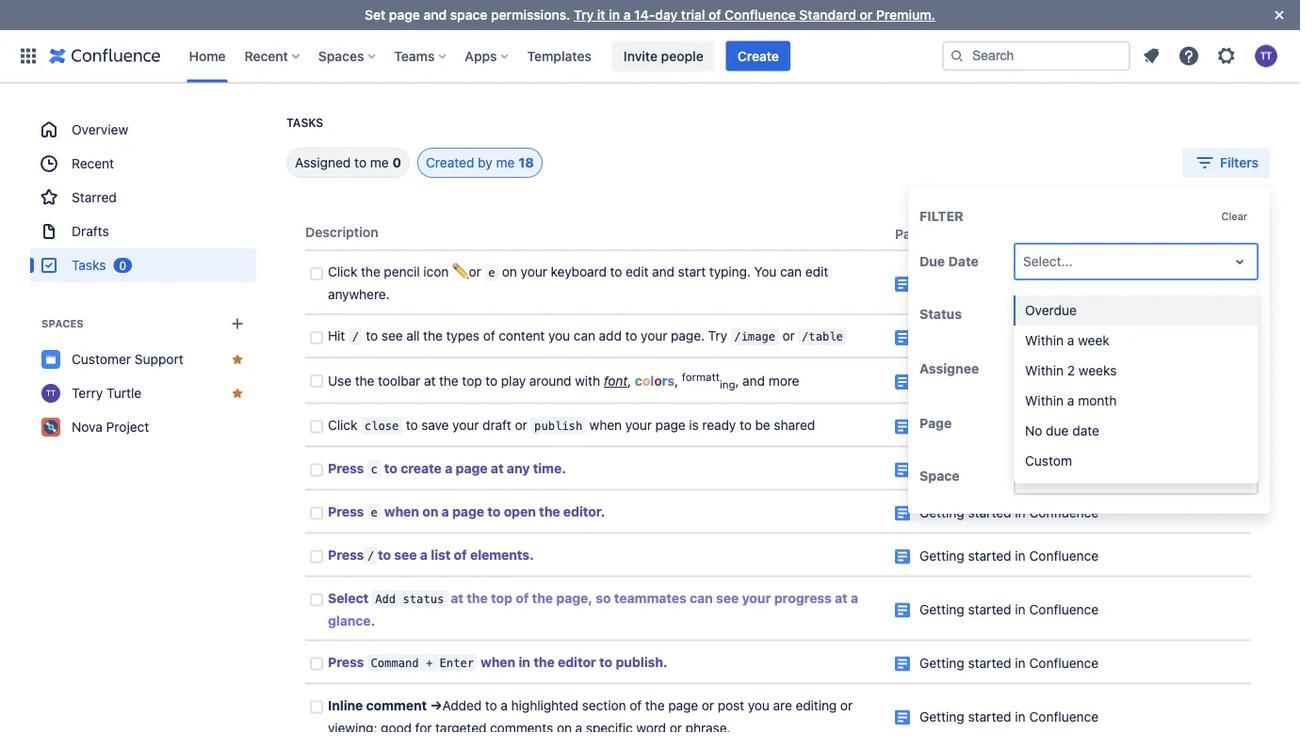 Task type: describe. For each thing, give the bounding box(es) containing it.
page inside 'added to a highlighted section of the page or post you are editing or viewing; good for targeted comments on a specific word or phrase.'
[[668, 698, 698, 714]]

terry turtle link
[[30, 377, 256, 411]]

e inside press e when on a page to open the editor.
[[371, 506, 378, 520]]

getting started in confluence for to see a list of elements.
[[919, 548, 1099, 564]]

the left editor
[[533, 655, 555, 670]]

→
[[430, 698, 442, 714]]

your down l on the bottom of the page
[[625, 417, 652, 433]]

or up phrase.
[[702, 698, 714, 714]]

1 vertical spatial page
[[919, 416, 952, 432]]

elements.
[[470, 547, 534, 563]]

home for ,
[[1001, 374, 1037, 389]]

1 o from the left
[[642, 374, 650, 389]]

1 nova project home from the top
[[919, 276, 1037, 291]]

assigned
[[295, 155, 351, 171]]

a right create
[[445, 461, 452, 476]]

draft
[[482, 417, 511, 433]]

icon
[[423, 264, 449, 280]]

2 , from the left
[[675, 374, 678, 389]]

word
[[636, 721, 666, 733]]

in for 9th "page title icon" from the top of the page
[[1015, 656, 1026, 671]]

name
[[1142, 361, 1175, 377]]

filters
[[1220, 155, 1259, 171]]

the left the page, in the left of the page
[[532, 591, 553, 606]]

banner containing home
[[0, 30, 1300, 83]]

ready
[[702, 417, 736, 433]]

filter
[[919, 208, 963, 224]]

on your keyboard to edit and start typing. you can edit anywhere.
[[328, 264, 832, 302]]

support
[[135, 352, 183, 367]]

getting for at the top of the page, so teammates can see your progress at a glance.
[[919, 602, 964, 617]]

appswitcher icon image
[[17, 45, 40, 67]]

month
[[1078, 393, 1117, 409]]

recent inside recent link
[[72, 156, 114, 171]]

18
[[518, 155, 534, 171]]

publish
[[534, 419, 582, 433]]

press for on
[[328, 504, 364, 520]]

getting for when on a page to open the editor.
[[919, 505, 964, 520]]

space
[[919, 469, 960, 484]]

0 vertical spatial page
[[895, 227, 927, 242]]

and inside on your keyboard to edit and start typing. you can edit anywhere.
[[652, 264, 674, 280]]

set page and space permissions. try it in a 14-day trial of confluence standard or premium.
[[365, 7, 935, 23]]

due date element
[[1014, 243, 1259, 484]]

more
[[768, 374, 799, 389]]

page down press c to create a page at any time.
[[452, 504, 484, 520]]

within for within a month
[[1025, 393, 1064, 409]]

to inside 'added to a highlighted section of the page or post you are editing or viewing; good for targeted comments on a specific word or phrase.'
[[485, 698, 497, 714]]

3 select... from the top
[[1023, 469, 1073, 484]]

7 page title icon image from the top
[[895, 550, 910, 565]]

your right save at the bottom
[[452, 417, 479, 433]]

click for the
[[328, 264, 357, 280]]

1 vertical spatial spaces
[[41, 318, 84, 330]]

or right standard
[[860, 7, 873, 23]]

tab list containing assigned to me
[[264, 148, 543, 178]]

0 horizontal spatial date
[[948, 254, 979, 270]]

date
[[1072, 424, 1099, 439]]

e inside click the pencil icon ✏️ or e
[[488, 266, 495, 280]]

click the pencil icon ✏️ or e
[[328, 264, 495, 280]]

created
[[426, 155, 474, 171]]

within for within a week
[[1025, 333, 1064, 349]]

5 page title icon image from the top
[[895, 463, 910, 478]]

glance.
[[328, 613, 375, 629]]

custom
[[1025, 454, 1072, 469]]

people
[[661, 48, 703, 64]]

start
[[678, 264, 706, 280]]

/table
[[802, 330, 843, 344]]

me for by
[[496, 155, 515, 171]]

within a week
[[1025, 333, 1110, 349]]

select... inside 'due date' element
[[1023, 254, 1073, 270]]

or left select
[[1067, 361, 1080, 377]]

a left specific
[[575, 721, 582, 733]]

with
[[575, 374, 600, 389]]

getting started in confluence link for when in the editor to publish.
[[919, 656, 1099, 671]]

1 horizontal spatial by
[[1124, 361, 1138, 377]]

0 horizontal spatial on
[[422, 504, 438, 520]]

0 vertical spatial you
[[548, 328, 570, 344]]

on inside on your keyboard to edit and start typing. you can edit anywhere.
[[502, 264, 517, 280]]

unstar this space image for customer support
[[230, 352, 245, 367]]

getting started in confluence for when in the editor to publish.
[[919, 656, 1099, 671]]

assigned to me 0
[[295, 155, 401, 171]]

0 vertical spatial when
[[589, 417, 622, 433]]

the right open
[[539, 504, 560, 520]]

3 page title icon image from the top
[[895, 375, 910, 390]]

to left create
[[384, 461, 397, 476]]

invite people button
[[612, 41, 715, 71]]

nova project home for when your page is ready to be shared
[[919, 418, 1037, 434]]

to right editor
[[599, 655, 612, 670]]

0 vertical spatial due
[[1164, 227, 1190, 242]]

description
[[305, 225, 378, 240]]

s
[[667, 374, 675, 389]]

nova project
[[72, 420, 149, 435]]

your inside on your keyboard to edit and start typing. you can edit anywhere.
[[521, 264, 547, 280]]

customer support
[[72, 352, 183, 367]]

2 page title icon image from the top
[[895, 331, 910, 346]]

c inside use the toolbar at the top to play around with font , c o l o r s , formatt ing , and more
[[635, 374, 642, 389]]

shared
[[774, 417, 815, 433]]

nova project home link for or
[[919, 329, 1037, 345]]

the down elements.
[[467, 591, 488, 606]]

page left is
[[655, 417, 685, 433]]

post
[[718, 698, 744, 714]]

help icon image
[[1178, 45, 1200, 67]]

your left page.
[[641, 328, 667, 344]]

l
[[650, 374, 654, 389]]

see inside at the top of the page, so teammates can see your progress at a glance.
[[716, 591, 739, 606]]

6 getting from the top
[[919, 709, 964, 725]]

page up press e when on a page to open the editor.
[[456, 461, 488, 476]]

hit / to see all the types of content you can add to your page. try /image or /table
[[328, 328, 843, 344]]

in for 1st "page title icon" from the bottom of the page
[[1015, 709, 1026, 725]]

click close to save your draft or publish when your page is ready to be shared
[[328, 417, 815, 433]]

to right assigned
[[354, 155, 367, 171]]

can inside at the top of the page, so teammates can see your progress at a glance.
[[690, 591, 713, 606]]

at right progress
[[835, 591, 848, 606]]

+
[[426, 657, 433, 670]]

hit
[[328, 328, 345, 344]]

getting started in confluence link for to see a list of elements.
[[919, 548, 1099, 564]]

of right list
[[454, 547, 467, 563]]

drafts
[[72, 224, 109, 239]]

and inside use the toolbar at the top to play around with font , c o l o r s , formatt ing , and more
[[743, 374, 765, 389]]

to right the add
[[625, 328, 637, 344]]

6 getting started in confluence link from the top
[[919, 709, 1099, 725]]

home for on your keyboard to edit and start typing. you can edit anywhere.
[[1001, 276, 1037, 291]]

font
[[604, 374, 628, 389]]

your profile and preferences image
[[1255, 45, 1277, 67]]

created by me 18
[[426, 155, 534, 171]]

a left the 14-
[[623, 7, 631, 23]]

press for create
[[328, 461, 364, 476]]

be
[[755, 417, 770, 433]]

press e when on a page to open the editor.
[[328, 504, 605, 520]]

at right status
[[451, 591, 463, 606]]

a left "week"
[[1067, 333, 1074, 349]]

comments
[[490, 721, 553, 733]]

spaces inside "spaces" popup button
[[318, 48, 364, 64]]

due
[[1046, 424, 1069, 439]]

1 edit from the left
[[626, 264, 648, 280]]

started for to create a page at any time.
[[968, 462, 1011, 477]]

close image
[[1268, 4, 1291, 26]]

select add status
[[328, 591, 444, 606]]

home link
[[183, 41, 231, 71]]

0 horizontal spatial due
[[919, 254, 945, 270]]

nova project home for or
[[919, 329, 1037, 345]]

search or select by name
[[1021, 361, 1175, 377]]

publish.
[[616, 655, 667, 670]]

getting started in confluence for when on a page to open the editor.
[[919, 505, 1099, 520]]

within 2 weeks
[[1025, 363, 1117, 379]]

or right editing
[[840, 698, 853, 714]]

weeks
[[1079, 363, 1117, 379]]

started for when in the editor to publish.
[[968, 656, 1011, 671]]

you inside 'added to a highlighted section of the page or post you are editing or viewing; good for targeted comments on a specific word or phrase.'
[[748, 698, 770, 714]]

0 horizontal spatial and
[[423, 7, 447, 23]]

to inside use the toolbar at the top to play around with font , c o l o r s , formatt ing , and more
[[485, 374, 498, 389]]

started for at the top of the page, so teammates can see your progress at a glance.
[[968, 602, 1011, 617]]

getting started in confluence for to create a page at any time.
[[919, 462, 1099, 477]]

can inside on your keyboard to edit and start typing. you can edit anywhere.
[[780, 264, 802, 280]]

of right types
[[483, 328, 495, 344]]

overview
[[72, 122, 128, 138]]

press for enter
[[328, 655, 364, 670]]

0 horizontal spatial due date
[[919, 254, 979, 270]]

within for within 2 weeks
[[1025, 363, 1064, 379]]

page right set
[[389, 7, 420, 23]]

a up comments
[[501, 698, 508, 714]]

/image
[[734, 330, 775, 344]]

typing.
[[709, 264, 751, 280]]

highlighted
[[511, 698, 578, 714]]

a inside at the top of the page, so teammates can see your progress at a glance.
[[851, 591, 858, 606]]

started for to see a list of elements.
[[968, 548, 1011, 564]]

me for to
[[370, 155, 389, 171]]

search image
[[950, 49, 965, 64]]

1 horizontal spatial try
[[708, 328, 727, 344]]

project up the status
[[954, 276, 997, 291]]

2 select... from the top
[[1023, 416, 1073, 432]]

confluence for to see a list of elements.
[[1029, 548, 1099, 564]]

turtle
[[106, 386, 142, 401]]

9 page title icon image from the top
[[895, 657, 910, 672]]

a down press c to create a page at any time.
[[442, 504, 449, 520]]

premium.
[[876, 7, 935, 23]]

to up select add status
[[378, 547, 391, 563]]

getting for to create a page at any time.
[[919, 462, 964, 477]]

invite people
[[624, 48, 703, 64]]

try it in a 14-day trial of confluence standard or premium. link
[[574, 7, 935, 23]]

or right ✏️
[[469, 264, 481, 280]]

no
[[1025, 424, 1042, 439]]

6 started from the top
[[968, 709, 1011, 725]]

formatt
[[682, 371, 720, 384]]

to left open
[[487, 504, 501, 520]]

your inside at the top of the page, so teammates can see your progress at a glance.
[[742, 591, 771, 606]]

press / to see a list of elements.
[[328, 547, 534, 563]]

see for all
[[381, 328, 403, 344]]

project down turtle
[[106, 420, 149, 435]]

to right hit
[[366, 328, 378, 344]]

all
[[406, 328, 420, 344]]

types
[[446, 328, 480, 344]]

content
[[499, 328, 545, 344]]

see for a
[[394, 547, 417, 563]]

confluence for to create a page at any time.
[[1029, 462, 1099, 477]]

list
[[431, 547, 451, 563]]

a left month
[[1067, 393, 1074, 409]]

home for to save your draft or
[[1001, 418, 1037, 434]]

are
[[773, 698, 792, 714]]

getting started in confluence link for to create a page at any time.
[[919, 462, 1099, 477]]

space
[[450, 7, 487, 23]]

any
[[507, 461, 530, 476]]

of right trial
[[709, 7, 721, 23]]

2
[[1067, 363, 1075, 379]]

4 page title icon image from the top
[[895, 420, 910, 435]]

ascending sorting icon page image
[[930, 226, 945, 242]]

confluence for when in the editor to publish.
[[1029, 656, 1099, 671]]



Task type: locate. For each thing, give the bounding box(es) containing it.
0 vertical spatial on
[[502, 264, 517, 280]]

0 vertical spatial due date
[[1164, 227, 1223, 242]]

/ inside hit / to see all the types of content you can add to your page. try /image or /table
[[352, 330, 359, 344]]

project for ,
[[954, 374, 997, 389]]

nova project home link for when your page is ready to be shared
[[919, 418, 1037, 434]]

c down close
[[371, 463, 378, 476]]

e right ✏️
[[488, 266, 495, 280]]

1 horizontal spatial e
[[488, 266, 495, 280]]

nova project home link up no
[[919, 374, 1037, 389]]

5 getting from the top
[[919, 656, 964, 671]]

when right the "enter"
[[481, 655, 515, 670]]

0 horizontal spatial you
[[548, 328, 570, 344]]

0 horizontal spatial recent
[[72, 156, 114, 171]]

page title icon image
[[895, 277, 910, 292], [895, 331, 910, 346], [895, 375, 910, 390], [895, 420, 910, 435], [895, 463, 910, 478], [895, 506, 910, 521], [895, 550, 910, 565], [895, 603, 910, 618], [895, 657, 910, 672], [895, 711, 910, 726]]

group
[[30, 113, 256, 283]]

getting for to see a list of elements.
[[919, 548, 964, 564]]

date left ascending sorting icon date
[[1193, 227, 1223, 242]]

added
[[442, 698, 482, 714]]

2 vertical spatial and
[[743, 374, 765, 389]]

1 me from the left
[[370, 155, 389, 171]]

0 vertical spatial tasks
[[286, 116, 323, 130]]

2 press from the top
[[328, 504, 364, 520]]

0 inside group
[[119, 259, 126, 272]]

close
[[364, 419, 399, 433]]

your
[[521, 264, 547, 280], [641, 328, 667, 344], [452, 417, 479, 433], [625, 417, 652, 433], [742, 591, 771, 606]]

open image
[[1228, 303, 1251, 326]]

tasks down the drafts on the top of the page
[[72, 258, 106, 273]]

at inside use the toolbar at the top to play around with font , c o l o r s , formatt ing , and more
[[424, 374, 436, 389]]

editor.
[[563, 504, 605, 520]]

1 horizontal spatial top
[[491, 591, 512, 606]]

on right ✏️
[[502, 264, 517, 280]]

specific
[[586, 721, 633, 733]]

1 vertical spatial top
[[491, 591, 512, 606]]

0 horizontal spatial ,
[[628, 374, 631, 389]]

unstar this space image inside terry turtle link
[[230, 386, 245, 401]]

confluence for at the top of the page, so teammates can see your progress at a glance.
[[1029, 602, 1099, 617]]

unstar this space image for terry turtle
[[230, 386, 245, 401]]

nova project home link for ,
[[919, 374, 1037, 389]]

nova project home link
[[919, 276, 1037, 291], [919, 329, 1037, 345], [919, 374, 1037, 389], [919, 418, 1037, 434]]

nova project home up space
[[919, 418, 1037, 434]]

select... up overdue
[[1023, 254, 1073, 270]]

1 press from the top
[[328, 461, 364, 476]]

week
[[1078, 333, 1110, 349]]

2 vertical spatial within
[[1025, 393, 1064, 409]]

keyboard
[[551, 264, 607, 280]]

pencil
[[384, 264, 420, 280]]

2 horizontal spatial on
[[557, 721, 572, 733]]

spaces right recent dropdown button
[[318, 48, 364, 64]]

o left s
[[654, 374, 662, 389]]

1 horizontal spatial date
[[1193, 227, 1223, 242]]

due
[[1164, 227, 1190, 242], [919, 254, 945, 270]]

nova for when your page is ready to be shared
[[919, 418, 950, 434]]

0 vertical spatial by
[[478, 155, 493, 171]]

4 getting from the top
[[919, 602, 964, 617]]

2 vertical spatial see
[[716, 591, 739, 606]]

status
[[403, 593, 444, 606]]

select
[[328, 591, 369, 606]]

apps
[[465, 48, 497, 64]]

play
[[501, 374, 526, 389]]

nova project link
[[30, 411, 256, 445]]

3 getting started in confluence from the top
[[919, 548, 1099, 564]]

2 nova project home link from the top
[[919, 329, 1037, 345]]

3 nova project home from the top
[[919, 374, 1037, 389]]

0 vertical spatial top
[[462, 374, 482, 389]]

o left r
[[642, 374, 650, 389]]

can right you
[[780, 264, 802, 280]]

0 vertical spatial unstar this space image
[[230, 352, 245, 367]]

, left l on the bottom of the page
[[628, 374, 631, 389]]

1 vertical spatial recent
[[72, 156, 114, 171]]

due down ascending sorting icon page
[[919, 254, 945, 270]]

see left progress
[[716, 591, 739, 606]]

the up save at the bottom
[[439, 374, 459, 389]]

inline
[[328, 698, 363, 714]]

4 nova project home link from the top
[[919, 418, 1037, 434]]

4 nova project home from the top
[[919, 418, 1037, 434]]

tasks up assigned
[[286, 116, 323, 130]]

started for when on a page to open the editor.
[[968, 505, 1011, 520]]

to inside on your keyboard to edit and start typing. you can edit anywhere.
[[610, 264, 622, 280]]

3 press from the top
[[328, 547, 364, 563]]

1 vertical spatial see
[[394, 547, 417, 563]]

1 vertical spatial within
[[1025, 363, 1064, 379]]

editor
[[558, 655, 596, 670]]

of
[[709, 7, 721, 23], [483, 328, 495, 344], [454, 547, 467, 563], [516, 591, 529, 606], [630, 698, 642, 714]]

3 started from the top
[[968, 548, 1011, 564]]

within down ongoing
[[1025, 333, 1064, 349]]

starred link
[[30, 181, 256, 215]]

0 horizontal spatial e
[[371, 506, 378, 520]]

2 o from the left
[[654, 374, 662, 389]]

project for when your page is ready to be shared
[[954, 418, 997, 434]]

to right keyboard
[[610, 264, 622, 280]]

nova project home link up assignee
[[919, 329, 1037, 345]]

1 click from the top
[[328, 264, 357, 280]]

home for to see all the types of content you can add to your page. try
[[1001, 329, 1037, 345]]

the right "use"
[[355, 374, 374, 389]]

use
[[328, 374, 351, 389]]

and right ing
[[743, 374, 765, 389]]

teams
[[394, 48, 435, 64]]

/ inside press / to see a list of elements.
[[367, 549, 374, 563]]

recent up starred
[[72, 156, 114, 171]]

1 vertical spatial 0
[[119, 259, 126, 272]]

0 vertical spatial within
[[1025, 333, 1064, 349]]

settings icon image
[[1215, 45, 1238, 67]]

open image inside 'due date' element
[[1228, 251, 1251, 273]]

inline comment →
[[328, 698, 442, 714]]

5 getting started in confluence link from the top
[[919, 656, 1099, 671]]

2 horizontal spatial and
[[743, 374, 765, 389]]

o
[[642, 374, 650, 389], [654, 374, 662, 389]]

0 vertical spatial open image
[[1228, 251, 1251, 273]]

status
[[919, 307, 962, 322]]

ascending sorting icon date image
[[1226, 226, 1241, 242]]

0 horizontal spatial o
[[642, 374, 650, 389]]

1 getting started in confluence from the top
[[919, 462, 1099, 477]]

6 getting started in confluence from the top
[[919, 709, 1099, 725]]

0 inside tab list
[[392, 155, 401, 171]]

on inside 'added to a highlighted section of the page or post you are editing or viewing; good for targeted comments on a specific word or phrase.'
[[557, 721, 572, 733]]

of up word
[[630, 698, 642, 714]]

see left all
[[381, 328, 403, 344]]

1 horizontal spatial due
[[1164, 227, 1190, 242]]

1 horizontal spatial 0
[[392, 155, 401, 171]]

0 vertical spatial c
[[635, 374, 642, 389]]

3 nova project home link from the top
[[919, 374, 1037, 389]]

Search field
[[942, 41, 1130, 71]]

create a space image
[[226, 313, 249, 335]]

2 open image from the top
[[1228, 466, 1251, 488]]

trial
[[681, 7, 705, 23]]

project left search
[[954, 374, 997, 389]]

unstar this space image inside 'customer support' link
[[230, 352, 245, 367]]

the right all
[[423, 328, 443, 344]]

tab list
[[264, 148, 543, 178]]

1 horizontal spatial me
[[496, 155, 515, 171]]

, right formatt
[[735, 374, 739, 389]]

0
[[392, 155, 401, 171], [119, 259, 126, 272]]

to right added
[[485, 698, 497, 714]]

1 unstar this space image from the top
[[230, 352, 245, 367]]

filters button
[[1182, 148, 1270, 178]]

of inside 'added to a highlighted section of the page or post you are editing or viewing; good for targeted comments on a specific word or phrase.'
[[630, 698, 642, 714]]

1 vertical spatial open image
[[1228, 466, 1251, 488]]

nova project home link up the status
[[919, 276, 1037, 291]]

2 getting started in confluence from the top
[[919, 505, 1099, 520]]

you left are
[[748, 698, 770, 714]]

2 horizontal spatial ,
[[735, 374, 739, 389]]

0 vertical spatial can
[[780, 264, 802, 280]]

0 horizontal spatial spaces
[[41, 318, 84, 330]]

recent link
[[30, 147, 256, 181]]

global element
[[11, 30, 938, 82]]

0 vertical spatial recent
[[245, 48, 288, 64]]

press for see
[[328, 547, 364, 563]]

2 vertical spatial on
[[557, 721, 572, 733]]

c inside press c to create a page at any time.
[[371, 463, 378, 476]]

recent
[[245, 48, 288, 64], [72, 156, 114, 171]]

due left ascending sorting icon date
[[1164, 227, 1190, 242]]

1 vertical spatial you
[[748, 698, 770, 714]]

1 horizontal spatial you
[[748, 698, 770, 714]]

getting for when in the editor to publish.
[[919, 656, 964, 671]]

press
[[328, 461, 364, 476], [328, 504, 364, 520], [328, 547, 364, 563], [328, 655, 364, 670]]

1 vertical spatial select...
[[1023, 416, 1073, 432]]

project down the status
[[954, 329, 997, 345]]

1 vertical spatial by
[[1124, 361, 1138, 377]]

3 , from the left
[[735, 374, 739, 389]]

2 me from the left
[[496, 155, 515, 171]]

add
[[375, 593, 396, 606]]

0 horizontal spatial when
[[384, 504, 419, 520]]

me left 18
[[496, 155, 515, 171]]

getting started in confluence for at the top of the page, so teammates can see your progress at a glance.
[[919, 602, 1099, 617]]

confluence image
[[49, 45, 161, 67], [49, 45, 161, 67]]

4 getting started in confluence from the top
[[919, 602, 1099, 617]]

press command + enter when in the editor to publish.
[[328, 655, 667, 670]]

at
[[424, 374, 436, 389], [491, 461, 504, 476], [451, 591, 463, 606], [835, 591, 848, 606]]

/ for press
[[367, 549, 374, 563]]

assignee
[[919, 361, 979, 377]]

templates
[[527, 48, 592, 64]]

teams button
[[388, 41, 454, 71]]

edit left the start at the right top
[[626, 264, 648, 280]]

phrase.
[[685, 721, 731, 733]]

2 vertical spatial can
[[690, 591, 713, 606]]

10 page title icon image from the top
[[895, 711, 910, 726]]

at right toolbar
[[424, 374, 436, 389]]

the inside 'added to a highlighted section of the page or post you are editing or viewing; good for targeted comments on a specific word or phrase.'
[[645, 698, 665, 714]]

3 getting from the top
[[919, 548, 964, 564]]

select... down due
[[1023, 469, 1073, 484]]

nova project home up no
[[919, 374, 1037, 389]]

and
[[423, 7, 447, 23], [652, 264, 674, 280], [743, 374, 765, 389]]

in for 3rd "page title icon" from the bottom
[[1015, 602, 1026, 617]]

see
[[381, 328, 403, 344], [394, 547, 417, 563], [716, 591, 739, 606]]

1 select... from the top
[[1023, 254, 1073, 270]]

section
[[582, 698, 626, 714]]

1 within from the top
[[1025, 333, 1064, 349]]

it
[[597, 7, 605, 23]]

1 open image from the top
[[1228, 251, 1251, 273]]

templates link
[[521, 41, 597, 71]]

1 vertical spatial click
[[328, 417, 357, 433]]

banner
[[0, 30, 1300, 83]]

getting started in confluence link for when on a page to open the editor.
[[919, 505, 1099, 520]]

of down elements.
[[516, 591, 529, 606]]

when down create
[[384, 504, 419, 520]]

0 vertical spatial e
[[488, 266, 495, 280]]

/ for hit
[[352, 330, 359, 344]]

1 horizontal spatial when
[[481, 655, 515, 670]]

when down 'font'
[[589, 417, 622, 433]]

2 edit from the left
[[805, 264, 828, 280]]

group containing overview
[[30, 113, 256, 283]]

home up no
[[1001, 374, 1037, 389]]

1 vertical spatial on
[[422, 504, 438, 520]]

1 vertical spatial c
[[371, 463, 378, 476]]

top
[[462, 374, 482, 389], [491, 591, 512, 606]]

1 vertical spatial due
[[919, 254, 945, 270]]

top inside at the top of the page, so teammates can see your progress at a glance.
[[491, 591, 512, 606]]

, right r
[[675, 374, 678, 389]]

2 getting started in confluence link from the top
[[919, 505, 1099, 520]]

2 unstar this space image from the top
[[230, 386, 245, 401]]

0 horizontal spatial me
[[370, 155, 389, 171]]

1 horizontal spatial spaces
[[318, 48, 364, 64]]

3 getting started in confluence link from the top
[[919, 548, 1099, 564]]

4 press from the top
[[328, 655, 364, 670]]

and left space
[[423, 7, 447, 23]]

/
[[352, 330, 359, 344], [367, 549, 374, 563]]

a right progress
[[851, 591, 858, 606]]

edit right you
[[805, 264, 828, 280]]

getting
[[919, 462, 964, 477], [919, 505, 964, 520], [919, 548, 964, 564], [919, 602, 964, 617], [919, 656, 964, 671], [919, 709, 964, 725]]

nova for or
[[919, 329, 950, 345]]

viewing;
[[328, 721, 377, 733]]

notification icon image
[[1140, 45, 1163, 67]]

good
[[381, 721, 412, 733]]

1 vertical spatial when
[[384, 504, 419, 520]]

0 horizontal spatial tasks
[[72, 258, 106, 273]]

spaces
[[318, 48, 364, 64], [41, 318, 84, 330]]

nova
[[919, 276, 950, 291], [919, 329, 950, 345], [919, 374, 950, 389], [919, 418, 950, 434], [72, 420, 103, 435]]

click for close
[[328, 417, 357, 433]]

1 horizontal spatial edit
[[805, 264, 828, 280]]

or right /image in the right top of the page
[[782, 328, 795, 344]]

4 getting started in confluence link from the top
[[919, 602, 1099, 617]]

your left keyboard
[[521, 264, 547, 280]]

use the toolbar at the top to play around with font , c o l o r s , formatt ing , and more
[[328, 371, 799, 392]]

home down ongoing
[[1001, 329, 1037, 345]]

is
[[689, 417, 699, 433]]

1 vertical spatial can
[[574, 328, 595, 344]]

0 horizontal spatial can
[[574, 328, 595, 344]]

1 started from the top
[[968, 462, 1011, 477]]

click up anywhere.
[[328, 264, 357, 280]]

no due date
[[1025, 424, 1099, 439]]

progress
[[774, 591, 832, 606]]

1 vertical spatial e
[[371, 506, 378, 520]]

top inside use the toolbar at the top to play around with font , c o l o r s , formatt ing , and more
[[462, 374, 482, 389]]

unstar this space image
[[230, 352, 245, 367], [230, 386, 245, 401]]

1 vertical spatial /
[[367, 549, 374, 563]]

1 vertical spatial and
[[652, 264, 674, 280]]

added to a highlighted section of the page or post you are editing or viewing; good for targeted comments on a specific word or phrase.
[[328, 698, 856, 733]]

at left any
[[491, 461, 504, 476]]

page left ascending sorting icon page
[[895, 227, 927, 242]]

nova for ,
[[919, 374, 950, 389]]

getting started in confluence link
[[919, 462, 1099, 477], [919, 505, 1099, 520], [919, 548, 1099, 564], [919, 602, 1099, 617], [919, 656, 1099, 671], [919, 709, 1099, 725]]

1 vertical spatial unstar this space image
[[230, 386, 245, 401]]

the up anywhere.
[[361, 264, 380, 280]]

or right word
[[670, 721, 682, 733]]

0 horizontal spatial top
[[462, 374, 482, 389]]

date down filter
[[948, 254, 979, 270]]

due date down ascending sorting icon page
[[919, 254, 979, 270]]

0 vertical spatial and
[[423, 7, 447, 23]]

in for fourth "page title icon" from the bottom of the page
[[1015, 548, 1026, 564]]

1 horizontal spatial /
[[367, 549, 374, 563]]

home up overdue
[[1001, 276, 1037, 291]]

getting started in confluence link for at the top of the page, so teammates can see your progress at a glance.
[[919, 602, 1099, 617]]

,
[[628, 374, 631, 389], [675, 374, 678, 389], [735, 374, 739, 389]]

1 getting started in confluence link from the top
[[919, 462, 1099, 477]]

of inside at the top of the page, so teammates can see your progress at a glance.
[[516, 591, 529, 606]]

time.
[[533, 461, 566, 476]]

5 getting started in confluence from the top
[[919, 656, 1099, 671]]

comment
[[366, 698, 427, 714]]

ing
[[720, 379, 735, 392]]

by left name at the right of the page
[[1124, 361, 1138, 377]]

project for or
[[954, 329, 997, 345]]

0 vertical spatial see
[[381, 328, 403, 344]]

1 horizontal spatial due date
[[1164, 227, 1223, 242]]

page
[[895, 227, 927, 242], [919, 416, 952, 432]]

2 vertical spatial when
[[481, 655, 515, 670]]

1 horizontal spatial on
[[502, 264, 517, 280]]

0 vertical spatial try
[[574, 7, 594, 23]]

due date left ascending sorting icon date
[[1164, 227, 1223, 242]]

2 started from the top
[[968, 505, 1011, 520]]

on down highlighted
[[557, 721, 572, 733]]

page up space
[[919, 416, 952, 432]]

0 horizontal spatial by
[[478, 155, 493, 171]]

at the top of the page, so teammates can see your progress at a glance.
[[328, 591, 862, 629]]

or right draft
[[515, 417, 527, 433]]

your left progress
[[742, 591, 771, 606]]

the
[[361, 264, 380, 280], [423, 328, 443, 344], [355, 374, 374, 389], [439, 374, 459, 389], [539, 504, 560, 520], [467, 591, 488, 606], [532, 591, 553, 606], [533, 655, 555, 670], [645, 698, 665, 714]]

0 vertical spatial date
[[1193, 227, 1223, 242]]

0 vertical spatial click
[[328, 264, 357, 280]]

create link
[[726, 41, 790, 71]]

0 horizontal spatial try
[[574, 7, 594, 23]]

2 vertical spatial select...
[[1023, 469, 1073, 484]]

1 nova project home link from the top
[[919, 276, 1037, 291]]

set
[[365, 7, 386, 23]]

press c to create a page at any time.
[[328, 461, 566, 476]]

2 nova project home from the top
[[919, 329, 1037, 345]]

permissions.
[[491, 7, 570, 23]]

save
[[421, 417, 449, 433]]

1 page title icon image from the top
[[895, 277, 910, 292]]

1 horizontal spatial and
[[652, 264, 674, 280]]

2 within from the top
[[1025, 363, 1064, 379]]

can left the add
[[574, 328, 595, 344]]

4 started from the top
[[968, 602, 1011, 617]]

0 horizontal spatial /
[[352, 330, 359, 344]]

0 vertical spatial select...
[[1023, 254, 1073, 270]]

home
[[189, 48, 226, 64], [1001, 276, 1037, 291], [1001, 329, 1037, 345], [1001, 374, 1037, 389], [1001, 418, 1037, 434]]

page up phrase.
[[668, 698, 698, 714]]

2 horizontal spatial can
[[780, 264, 802, 280]]

1 horizontal spatial can
[[690, 591, 713, 606]]

3 within from the top
[[1025, 393, 1064, 409]]

open image
[[1228, 251, 1251, 273], [1228, 466, 1251, 488]]

0 horizontal spatial edit
[[626, 264, 648, 280]]

to left be
[[740, 417, 752, 433]]

in for 6th "page title icon" from the top of the page
[[1015, 505, 1026, 520]]

create
[[737, 48, 779, 64]]

by inside tab list
[[478, 155, 493, 171]]

0 horizontal spatial c
[[371, 463, 378, 476]]

0 vertical spatial /
[[352, 330, 359, 344]]

0 vertical spatial 0
[[392, 155, 401, 171]]

teammates
[[614, 591, 687, 606]]

home inside the 'global' element
[[189, 48, 226, 64]]

8 page title icon image from the top
[[895, 603, 910, 618]]

5 started from the top
[[968, 656, 1011, 671]]

project
[[954, 276, 997, 291], [954, 329, 997, 345], [954, 374, 997, 389], [954, 418, 997, 434], [106, 420, 149, 435]]

terry
[[72, 386, 103, 401]]

2 getting from the top
[[919, 505, 964, 520]]

to left play
[[485, 374, 498, 389]]

6 page title icon image from the top
[[895, 506, 910, 521]]

recent inside recent dropdown button
[[245, 48, 288, 64]]

a
[[623, 7, 631, 23], [1067, 333, 1074, 349], [1067, 393, 1074, 409], [445, 461, 452, 476], [442, 504, 449, 520], [420, 547, 428, 563], [851, 591, 858, 606], [501, 698, 508, 714], [575, 721, 582, 733]]

recent right home link
[[245, 48, 288, 64]]

or
[[860, 7, 873, 23], [469, 264, 481, 280], [782, 328, 795, 344], [1067, 361, 1080, 377], [515, 417, 527, 433], [702, 698, 714, 714], [840, 698, 853, 714], [670, 721, 682, 733]]

around
[[529, 374, 571, 389]]

in for fifth "page title icon" from the top of the page
[[1015, 462, 1026, 477]]

1 vertical spatial date
[[948, 254, 979, 270]]

1 horizontal spatial c
[[635, 374, 642, 389]]

1 getting from the top
[[919, 462, 964, 477]]

1 horizontal spatial o
[[654, 374, 662, 389]]

to left save at the bottom
[[406, 417, 418, 433]]

1 vertical spatial try
[[708, 328, 727, 344]]

try left it
[[574, 7, 594, 23]]

tasks inside group
[[72, 258, 106, 273]]

nova project home for ,
[[919, 374, 1037, 389]]

1 horizontal spatial ,
[[675, 374, 678, 389]]

a left list
[[420, 547, 428, 563]]

standard
[[799, 7, 856, 23]]

0 vertical spatial spaces
[[318, 48, 364, 64]]

1 , from the left
[[628, 374, 631, 389]]

drafts link
[[30, 215, 256, 249]]

confluence for when on a page to open the editor.
[[1029, 505, 1099, 520]]

terry turtle
[[72, 386, 142, 401]]

1 vertical spatial due date
[[919, 254, 979, 270]]

ongoing
[[1023, 307, 1075, 322]]

nova project home up assignee
[[919, 329, 1037, 345]]

2 click from the top
[[328, 417, 357, 433]]

2 horizontal spatial when
[[589, 417, 622, 433]]

can
[[780, 264, 802, 280], [574, 328, 595, 344], [690, 591, 713, 606]]

see left list
[[394, 547, 417, 563]]



Task type: vqa. For each thing, say whether or not it's contained in the screenshot.
in
yes



